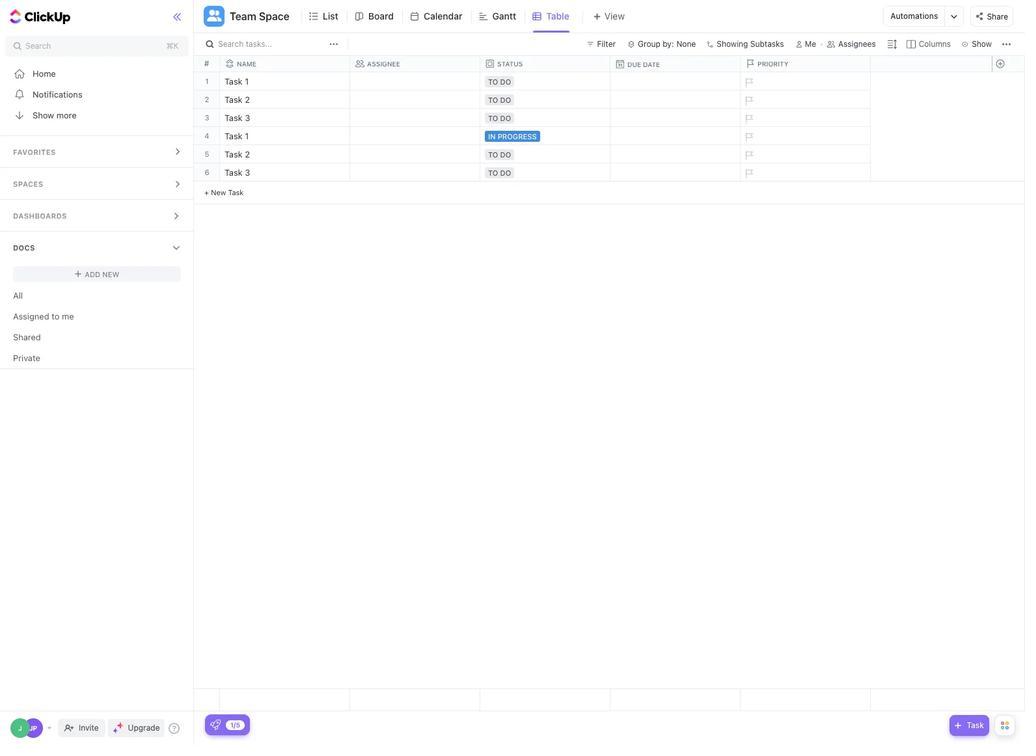 Task type: describe. For each thing, give the bounding box(es) containing it.
show button
[[957, 36, 996, 52]]

show more
[[33, 110, 77, 120]]

list link
[[323, 0, 344, 33]]

press space to select this row. row containing task 1
[[220, 127, 871, 147]]

6 set priority element from the top
[[739, 164, 758, 184]]

sparkle svg 1 image
[[117, 722, 123, 729]]

5 do from the top
[[500, 169, 511, 177]]

2 for task
[[245, 149, 250, 159]]

to for 3's set priority image to do cell
[[488, 114, 498, 122]]

task 1
[[225, 131, 249, 141]]

2 for 1
[[205, 95, 209, 103]]

notifications link
[[0, 84, 194, 105]]

show for show more
[[33, 110, 54, 120]]

name
[[237, 60, 256, 68]]

shared
[[13, 332, 41, 342]]

sidebar navigation
[[0, 0, 197, 745]]

4 set priority element from the top
[[739, 128, 758, 147]]

press space to select this row. row containing ‎task 1
[[220, 72, 871, 92]]

gantt link
[[492, 0, 521, 33]]

1 set priority element from the top
[[739, 73, 758, 92]]

share button
[[971, 6, 1013, 27]]

search for search
[[25, 41, 51, 51]]

team space
[[230, 10, 289, 22]]

spaces
[[13, 180, 43, 188]]

automations
[[891, 11, 938, 21]]

add
[[85, 270, 100, 278]]

set priority image for 1
[[739, 128, 758, 147]]

set priority image for 2
[[739, 146, 758, 165]]

dashboards
[[13, 212, 67, 220]]

3 set priority element from the top
[[739, 109, 758, 129]]

assignee
[[367, 60, 400, 68]]

to inside sidebar navigation
[[52, 311, 59, 321]]

all
[[13, 290, 23, 300]]

to do cell for set priority icon corresponding to 3
[[480, 163, 610, 181]]

me
[[805, 39, 816, 49]]

3 for third set priority element
[[245, 113, 250, 123]]

by:
[[663, 39, 674, 49]]

status
[[497, 60, 523, 68]]

search tasks...
[[218, 39, 272, 49]]

progress
[[498, 132, 537, 141]]

favorites button
[[0, 136, 194, 167]]

to do cell for 2 set priority image
[[480, 90, 610, 108]]

do for press space to select this row. 'row' containing task 2
[[500, 150, 511, 159]]

‎task 2
[[225, 94, 250, 105]]

view button
[[582, 8, 629, 24]]

onboarding checklist button image
[[210, 720, 221, 730]]

press space to select this row. row containing ‎task 2
[[220, 90, 871, 111]]

priority button
[[741, 59, 871, 68]]

status column header
[[480, 56, 613, 72]]

row inside grid
[[220, 56, 873, 72]]

row group containing 1 2 3 4 5 6
[[194, 72, 220, 204]]

group
[[638, 39, 660, 49]]

5
[[205, 150, 209, 158]]

2 for ‎task
[[245, 94, 250, 105]]

press space to select this row. row containing 4
[[194, 127, 220, 145]]

press space to select this row. row containing task 2
[[220, 145, 871, 165]]

1 for task 1
[[245, 131, 249, 141]]

status button
[[480, 59, 610, 68]]

user group image
[[207, 10, 221, 21]]

5 to do from the top
[[488, 169, 511, 177]]

j
[[18, 724, 22, 732]]

‎task for ‎task 1
[[225, 76, 243, 87]]

1 2 3 4 5 6
[[205, 77, 209, 176]]

press space to select this row. row containing 2
[[194, 90, 220, 109]]

board
[[368, 10, 394, 21]]

view
[[604, 10, 625, 21]]

search for search tasks...
[[218, 39, 244, 49]]

grid containing ‎task 1
[[194, 56, 1025, 711]]

to for to do cell for 1's set priority image
[[488, 77, 498, 86]]

do for press space to select this row. 'row' containing ‎task 1
[[500, 77, 511, 86]]

subtasks
[[750, 39, 784, 49]]

in progress
[[488, 132, 537, 141]]

space
[[259, 10, 289, 22]]

press space to select this row. row containing 6
[[194, 163, 220, 182]]

private
[[13, 352, 40, 363]]

board link
[[368, 0, 399, 33]]

team
[[230, 10, 256, 22]]

home link
[[0, 63, 194, 84]]

new task
[[211, 188, 244, 197]]

#
[[204, 59, 209, 68]]

showing subtasks
[[717, 39, 784, 49]]

to do cell for set priority icon corresponding to 2
[[480, 145, 610, 163]]

Search tasks... text field
[[218, 35, 326, 53]]

automations button
[[884, 7, 945, 26]]

3 for first set priority element from the bottom of the row group containing ‎task 1
[[245, 167, 250, 178]]

1 for ‎task 1
[[245, 76, 249, 87]]

show for show
[[972, 39, 992, 49]]

invite
[[79, 723, 99, 733]]

columns
[[919, 39, 951, 49]]

onboarding checklist button element
[[210, 720, 221, 730]]

task for to do cell for set priority icon corresponding to 2
[[225, 149, 243, 159]]

priority column header
[[741, 56, 873, 72]]



Task type: vqa. For each thing, say whether or not it's contained in the screenshot.
All
yes



Task type: locate. For each thing, give the bounding box(es) containing it.
4 to do cell from the top
[[480, 145, 610, 163]]

set priority image
[[739, 73, 758, 92], [739, 91, 758, 111], [739, 109, 758, 129]]

1 to do cell from the top
[[480, 72, 610, 90]]

press space to select this row. row containing 1
[[194, 72, 220, 90]]

columns button
[[902, 36, 957, 52]]

set priority image for 1
[[739, 73, 758, 92]]

priority
[[758, 60, 788, 68]]

‎task
[[225, 76, 243, 87], [225, 94, 243, 105]]

docs
[[13, 243, 35, 252]]

2 inside the 1 2 3 4 5 6
[[205, 95, 209, 103]]

task 3 down ‎task 2
[[225, 113, 250, 123]]

0 vertical spatial task 3
[[225, 113, 250, 123]]

3 to do from the top
[[488, 114, 511, 122]]

2 task 3 from the top
[[225, 167, 250, 178]]

to for 2 set priority image's to do cell
[[488, 96, 498, 104]]

2 set priority image from the top
[[739, 91, 758, 111]]

task 3 for third set priority element
[[225, 113, 250, 123]]

show inside sidebar navigation
[[33, 110, 54, 120]]

jp
[[29, 724, 37, 732]]

task 3 down task 2
[[225, 167, 250, 178]]

do for press space to select this row. 'row' containing ‎task 2
[[500, 96, 511, 104]]

to do cell for 1's set priority image
[[480, 72, 610, 90]]

calendar
[[424, 10, 462, 21]]

1 horizontal spatial show
[[972, 39, 992, 49]]

dropdown menu image
[[610, 689, 740, 711]]

0 vertical spatial show
[[972, 39, 992, 49]]

showing subtasks button
[[702, 36, 788, 52]]

show down share button
[[972, 39, 992, 49]]

1 vertical spatial show
[[33, 110, 54, 120]]

1 row group from the left
[[194, 72, 220, 204]]

upgrade link
[[108, 719, 165, 737]]

set priority image for 2
[[739, 91, 758, 111]]

cell
[[350, 72, 480, 90], [610, 72, 741, 90], [350, 90, 480, 108], [610, 90, 741, 108], [350, 109, 480, 126], [610, 109, 741, 126], [350, 127, 480, 144], [610, 127, 741, 144], [350, 145, 480, 163], [610, 145, 741, 163], [350, 163, 480, 181], [610, 163, 741, 181]]

row group
[[194, 72, 220, 204], [220, 72, 871, 204], [992, 72, 1024, 204]]

to do for press space to select this row. 'row' containing ‎task 2
[[488, 96, 511, 104]]

search up name
[[218, 39, 244, 49]]

add new
[[85, 270, 119, 278]]

3 up 4
[[205, 113, 209, 122]]

assigned
[[13, 311, 49, 321]]

team space button
[[225, 2, 289, 31]]

3 down task 2
[[245, 167, 250, 178]]

2 left ‎task 2
[[205, 95, 209, 103]]

date
[[643, 61, 660, 68]]

2 do from the top
[[500, 96, 511, 104]]

4 to do from the top
[[488, 150, 511, 159]]

3 to do cell from the top
[[480, 109, 610, 126]]

table link
[[546, 0, 575, 33]]

2 to do from the top
[[488, 96, 511, 104]]

3 set priority image from the top
[[739, 164, 758, 184]]

0 vertical spatial ‎task
[[225, 76, 243, 87]]

to do cell
[[480, 72, 610, 90], [480, 90, 610, 108], [480, 109, 610, 126], [480, 145, 610, 163], [480, 163, 610, 181]]

5 to do cell from the top
[[480, 163, 610, 181]]

notifications
[[33, 89, 82, 99]]

3 do from the top
[[500, 114, 511, 122]]

more
[[56, 110, 77, 120]]

3 row group from the left
[[992, 72, 1024, 204]]

to for to do cell for set priority icon corresponding to 2
[[488, 150, 498, 159]]

set priority image
[[739, 128, 758, 147], [739, 146, 758, 165], [739, 164, 758, 184]]

2 down ‎task 1
[[245, 94, 250, 105]]

1/5
[[230, 721, 240, 729]]

press space to select this row. row containing 3
[[194, 109, 220, 127]]

1 inside the 1 2 3 4 5 6
[[205, 77, 209, 85]]

show left more
[[33, 110, 54, 120]]

2 set priority image from the top
[[739, 146, 758, 165]]

press space to select this row. row containing 5
[[194, 145, 220, 163]]

1 set priority image from the top
[[739, 73, 758, 92]]

4
[[205, 131, 209, 140]]

2 set priority element from the top
[[739, 91, 758, 111]]

none
[[676, 39, 696, 49]]

list
[[323, 10, 338, 21]]

task for in progress cell
[[225, 131, 243, 141]]

2 to do cell from the top
[[480, 90, 610, 108]]

row group containing ‎task 1
[[220, 72, 871, 204]]

due date button
[[610, 60, 741, 69]]

task 3 for first set priority element from the bottom of the row group containing ‎task 1
[[225, 167, 250, 178]]

set priority element
[[739, 73, 758, 92], [739, 91, 758, 111], [739, 109, 758, 129], [739, 128, 758, 147], [739, 146, 758, 165], [739, 164, 758, 184]]

1
[[245, 76, 249, 87], [205, 77, 209, 85], [245, 131, 249, 141]]

1 down #
[[205, 77, 209, 85]]

1 up task 2
[[245, 131, 249, 141]]

search up home at the left of the page
[[25, 41, 51, 51]]

4 do from the top
[[500, 150, 511, 159]]

1 to do from the top
[[488, 77, 511, 86]]

row
[[220, 56, 873, 72]]

new
[[102, 270, 119, 278]]

1 do from the top
[[500, 77, 511, 86]]

set priority image for 3
[[739, 109, 758, 129]]

home
[[33, 68, 56, 78]]

due date
[[627, 61, 660, 68]]

3
[[245, 113, 250, 123], [205, 113, 209, 122], [245, 167, 250, 178]]

task 2
[[225, 149, 250, 159]]

share
[[987, 11, 1008, 21]]

1 task 3 from the top
[[225, 113, 250, 123]]

3 inside the 1 2 3 4 5 6
[[205, 113, 209, 122]]

show
[[972, 39, 992, 49], [33, 110, 54, 120]]

group by: none
[[638, 39, 696, 49]]

to
[[488, 77, 498, 86], [488, 96, 498, 104], [488, 114, 498, 122], [488, 150, 498, 159], [488, 169, 498, 177], [52, 311, 59, 321]]

3 down ‎task 2
[[245, 113, 250, 123]]

1 set priority image from the top
[[739, 128, 758, 147]]

search
[[218, 39, 244, 49], [25, 41, 51, 51]]

name button
[[220, 59, 350, 68]]

2 down task 1
[[245, 149, 250, 159]]

set priority image for 3
[[739, 164, 758, 184]]

3 set priority image from the top
[[739, 109, 758, 129]]

show inside dropdown button
[[972, 39, 992, 49]]

1 vertical spatial task 3
[[225, 167, 250, 178]]

to do cell for 3's set priority image
[[480, 109, 610, 126]]

‎task for ‎task 2
[[225, 94, 243, 105]]

assignees
[[838, 39, 876, 49]]

me button
[[791, 36, 821, 52]]

0 horizontal spatial show
[[33, 110, 54, 120]]

new
[[211, 188, 226, 197]]

due date column header
[[610, 56, 743, 72]]

search inside sidebar navigation
[[25, 41, 51, 51]]

‎task up ‎task 2
[[225, 76, 243, 87]]

in progress cell
[[480, 127, 610, 144]]

1 down name
[[245, 76, 249, 87]]

6
[[205, 168, 209, 176]]

task
[[225, 113, 243, 123], [225, 131, 243, 141], [225, 149, 243, 159], [225, 167, 243, 178], [228, 188, 244, 197], [967, 720, 984, 730]]

1 horizontal spatial search
[[218, 39, 244, 49]]

assigned to me
[[13, 311, 74, 321]]

filter button
[[582, 36, 621, 52]]

⌘k
[[166, 41, 179, 51]]

assignee button
[[350, 59, 480, 68]]

task for 3's set priority image to do cell
[[225, 113, 243, 123]]

showing
[[717, 39, 748, 49]]

task for set priority icon corresponding to 3 to do cell
[[225, 167, 243, 178]]

upgrade
[[128, 723, 160, 733]]

0 horizontal spatial search
[[25, 41, 51, 51]]

calendar link
[[424, 0, 468, 33]]

to for set priority icon corresponding to 3 to do cell
[[488, 169, 498, 177]]

assignee column header
[[350, 56, 483, 72]]

table
[[546, 10, 569, 21]]

to do for press space to select this row. 'row' containing task 2
[[488, 150, 511, 159]]

5 set priority element from the top
[[739, 146, 758, 165]]

to do for press space to select this row. 'row' containing ‎task 1
[[488, 77, 511, 86]]

‎task 1
[[225, 76, 249, 87]]

1 ‎task from the top
[[225, 76, 243, 87]]

do
[[500, 77, 511, 86], [500, 96, 511, 104], [500, 114, 511, 122], [500, 150, 511, 159], [500, 169, 511, 177]]

filter
[[597, 39, 616, 49]]

due
[[627, 61, 641, 68]]

name column header
[[220, 56, 353, 72]]

assignees button
[[821, 36, 882, 52]]

favorites
[[13, 148, 56, 156]]

1 vertical spatial ‎task
[[225, 94, 243, 105]]

to do
[[488, 77, 511, 86], [488, 96, 511, 104], [488, 114, 511, 122], [488, 150, 511, 159], [488, 169, 511, 177]]

2 ‎task from the top
[[225, 94, 243, 105]]

task 3
[[225, 113, 250, 123], [225, 167, 250, 178]]

row containing name
[[220, 56, 873, 72]]

press space to select this row. row
[[194, 72, 220, 90], [220, 72, 871, 92], [992, 72, 1024, 90], [194, 90, 220, 109], [220, 90, 871, 111], [992, 90, 1024, 109], [194, 109, 220, 127], [220, 109, 871, 129], [992, 109, 1024, 127], [194, 127, 220, 145], [220, 127, 871, 147], [992, 127, 1024, 145], [194, 145, 220, 163], [220, 145, 871, 165], [992, 145, 1024, 163], [194, 163, 220, 182], [220, 163, 871, 184], [992, 163, 1024, 182], [220, 689, 871, 711], [992, 689, 1024, 711]]

tasks...
[[246, 39, 272, 49]]

grid
[[194, 56, 1025, 711]]

‎task down ‎task 1
[[225, 94, 243, 105]]

2
[[245, 94, 250, 105], [205, 95, 209, 103], [245, 149, 250, 159]]

2 row group from the left
[[220, 72, 871, 204]]

gantt
[[492, 10, 516, 21]]

in
[[488, 132, 496, 141]]

me
[[62, 311, 74, 321]]

sparkle svg 2 image
[[113, 728, 118, 733]]



